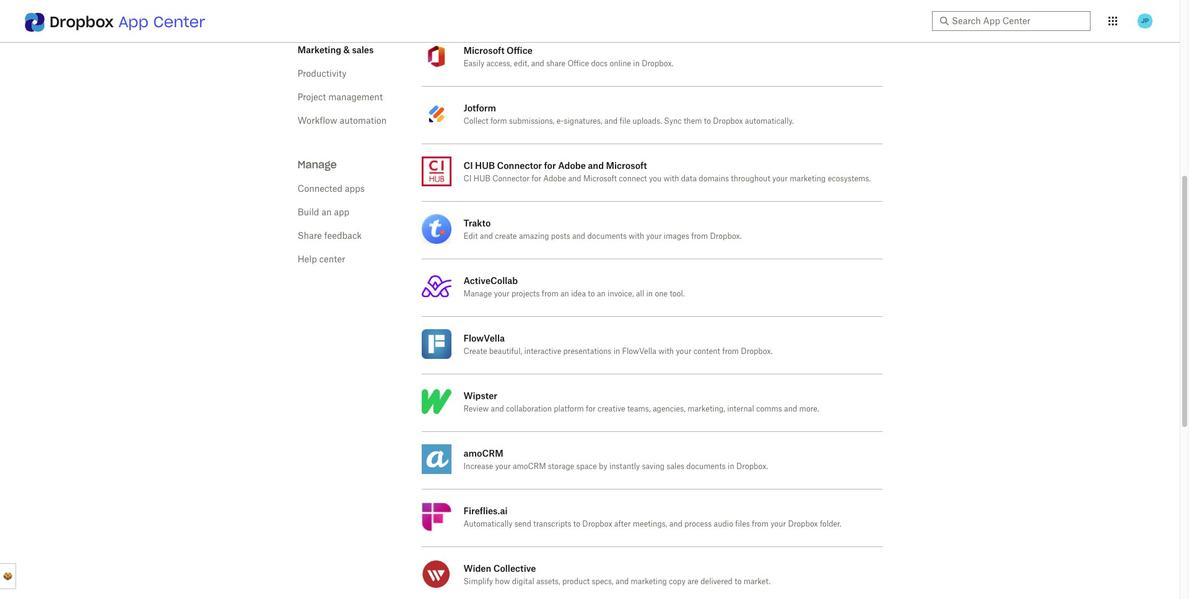 Task type: locate. For each thing, give the bounding box(es) containing it.
to inside fireflies.ai automatically send transcripts to dropbox after meetings, and process audio files from your dropbox folder.
[[574, 521, 581, 529]]

ci down collect
[[464, 160, 473, 171]]

microsoft left connect
[[584, 175, 617, 183]]

tool.
[[670, 291, 685, 298]]

amocrm
[[464, 449, 504, 459], [513, 463, 546, 471]]

microsoft up connect
[[606, 160, 647, 171]]

meetings,
[[633, 521, 668, 529]]

with inside "ci hub connector for adobe and microsoft ci hub connector for adobe and microsoft connect you with data domains throughout your marketing ecosystems."
[[664, 175, 679, 183]]

for up the amazing
[[532, 175, 541, 183]]

dropbox
[[50, 12, 114, 32], [713, 118, 743, 125], [583, 521, 613, 529], [788, 521, 818, 529]]

manage
[[298, 159, 337, 171], [464, 291, 492, 298]]

1 vertical spatial manage
[[464, 291, 492, 298]]

and right specs,
[[616, 579, 629, 586]]

an left invoice,
[[597, 291, 606, 298]]

by
[[599, 463, 608, 471]]

0 vertical spatial documents
[[588, 233, 627, 240]]

easily
[[464, 60, 485, 68]]

hub down collect
[[475, 160, 495, 171]]

0 vertical spatial marketing
[[790, 175, 826, 183]]

edit,
[[514, 60, 529, 68]]

with right you
[[664, 175, 679, 183]]

and inside "microsoft office easily access, edit, and share office docs online in dropbox."
[[531, 60, 545, 68]]

documents right saving
[[687, 463, 726, 471]]

0 horizontal spatial documents
[[588, 233, 627, 240]]

and right edit,
[[531, 60, 545, 68]]

from inside flowvella create beautiful, interactive presentations in flowvella with your content from dropbox.
[[723, 348, 739, 356]]

dropbox. right online
[[642, 60, 674, 68]]

adobe down e-
[[543, 175, 566, 183]]

from right the files in the right bottom of the page
[[752, 521, 769, 529]]

one
[[655, 291, 668, 298]]

0 horizontal spatial flowvella
[[464, 333, 505, 344]]

2 ci from the top
[[464, 175, 472, 183]]

amocrm left storage
[[513, 463, 546, 471]]

1 horizontal spatial flowvella
[[622, 348, 657, 356]]

connector down submissions,
[[497, 160, 542, 171]]

for
[[544, 160, 556, 171], [532, 175, 541, 183], [586, 406, 596, 413]]

for left creative
[[586, 406, 596, 413]]

internal
[[728, 406, 755, 413]]

0 horizontal spatial amocrm
[[464, 449, 504, 459]]

collective
[[494, 564, 536, 574]]

for down submissions,
[[544, 160, 556, 171]]

amocrm up increase
[[464, 449, 504, 459]]

your right throughout
[[773, 175, 788, 183]]

1 vertical spatial hub
[[474, 175, 491, 183]]

product
[[563, 579, 590, 586]]

marketing left ecosystems.
[[790, 175, 826, 183]]

1 vertical spatial sales
[[667, 463, 685, 471]]

widen
[[464, 564, 492, 574]]

2 vertical spatial for
[[586, 406, 596, 413]]

to right transcripts
[[574, 521, 581, 529]]

2 horizontal spatial for
[[586, 406, 596, 413]]

1 vertical spatial office
[[568, 60, 589, 68]]

platform
[[554, 406, 584, 413]]

0 horizontal spatial manage
[[298, 159, 337, 171]]

office up edit,
[[507, 45, 533, 56]]

ecosystems.
[[828, 175, 871, 183]]

dropbox. right images
[[710, 233, 742, 240]]

from inside trakto edit and create amazing posts and documents with your images from dropbox.
[[692, 233, 708, 240]]

sales right the &
[[352, 45, 374, 55]]

to right idea on the left of the page
[[588, 291, 595, 298]]

sync
[[664, 118, 682, 125]]

ci up trakto
[[464, 175, 472, 183]]

with
[[664, 175, 679, 183], [629, 233, 645, 240], [659, 348, 674, 356]]

amocrm increase your amocrm storage space by instantly saving sales documents in dropbox.
[[464, 449, 768, 471]]

in inside activecollab manage your projects from an idea to an invoice, all in one tool.
[[647, 291, 653, 298]]

dropbox.
[[642, 60, 674, 68], [710, 233, 742, 240], [741, 348, 773, 356], [737, 463, 768, 471]]

all
[[636, 291, 645, 298]]

dropbox. inside trakto edit and create amazing posts and documents with your images from dropbox.
[[710, 233, 742, 240]]

dropbox. inside amocrm increase your amocrm storage space by instantly saving sales documents in dropbox.
[[737, 463, 768, 471]]

0 horizontal spatial sales
[[352, 45, 374, 55]]

files
[[736, 521, 750, 529]]

an left idea on the left of the page
[[561, 291, 569, 298]]

microsoft inside "microsoft office easily access, edit, and share office docs online in dropbox."
[[464, 45, 505, 56]]

sales
[[352, 45, 374, 55], [667, 463, 685, 471]]

1 vertical spatial amocrm
[[513, 463, 546, 471]]

creative
[[598, 406, 626, 413]]

storage
[[548, 463, 575, 471]]

sales right saving
[[667, 463, 685, 471]]

with inside trakto edit and create amazing posts and documents with your images from dropbox.
[[629, 233, 645, 240]]

and left the more.
[[784, 406, 798, 413]]

from right content
[[723, 348, 739, 356]]

Search App Center text field
[[952, 14, 1084, 28]]

images
[[664, 233, 690, 240]]

1 vertical spatial microsoft
[[606, 160, 647, 171]]

dropbox right them
[[713, 118, 743, 125]]

with inside flowvella create beautiful, interactive presentations in flowvella with your content from dropbox.
[[659, 348, 674, 356]]

documents right posts
[[588, 233, 627, 240]]

in right online
[[633, 60, 640, 68]]

microsoft up easily
[[464, 45, 505, 56]]

hub up trakto
[[474, 175, 491, 183]]

1 vertical spatial with
[[629, 233, 645, 240]]

digital
[[512, 579, 535, 586]]

transcripts
[[534, 521, 572, 529]]

collaboration
[[506, 406, 552, 413]]

jotform collect form submissions, e-signatures, and file uploads. sync them to dropbox automatically.
[[464, 103, 794, 125]]

dropbox left folder.
[[788, 521, 818, 529]]

jotform
[[464, 103, 496, 113]]

connector up the create
[[493, 175, 530, 183]]

connected apps link
[[298, 185, 365, 194]]

dropbox. right content
[[741, 348, 773, 356]]

1 horizontal spatial documents
[[687, 463, 726, 471]]

how
[[495, 579, 510, 586]]

flowvella up 'create' at the bottom left of page
[[464, 333, 505, 344]]

0 vertical spatial flowvella
[[464, 333, 505, 344]]

and up trakto edit and create amazing posts and documents with your images from dropbox.
[[568, 175, 582, 183]]

with left content
[[659, 348, 674, 356]]

to right them
[[704, 118, 711, 125]]

flowvella up wipster review and collaboration platform for creative teams, agencies, marketing, internal comms and more.
[[622, 348, 657, 356]]

connected apps
[[298, 185, 365, 194]]

an
[[322, 209, 332, 217], [561, 291, 569, 298], [597, 291, 606, 298]]

an left app
[[322, 209, 332, 217]]

1 horizontal spatial sales
[[667, 463, 685, 471]]

signatures,
[[564, 118, 603, 125]]

in right the presentations
[[614, 348, 620, 356]]

marketing & sales link
[[298, 45, 374, 55]]

your left images
[[647, 233, 662, 240]]

0 vertical spatial with
[[664, 175, 679, 183]]

office left docs
[[568, 60, 589, 68]]

in
[[633, 60, 640, 68], [647, 291, 653, 298], [614, 348, 620, 356], [728, 463, 735, 471]]

to
[[704, 118, 711, 125], [588, 291, 595, 298], [574, 521, 581, 529], [735, 579, 742, 586]]

2 vertical spatial with
[[659, 348, 674, 356]]

1 vertical spatial marketing
[[631, 579, 667, 586]]

e-
[[557, 118, 564, 125]]

1 horizontal spatial manage
[[464, 291, 492, 298]]

to left market.
[[735, 579, 742, 586]]

to inside activecollab manage your projects from an idea to an invoice, all in one tool.
[[588, 291, 595, 298]]

from
[[692, 233, 708, 240], [542, 291, 559, 298], [723, 348, 739, 356], [752, 521, 769, 529]]

sales inside amocrm increase your amocrm storage space by instantly saving sales documents in dropbox.
[[667, 463, 685, 471]]

1 horizontal spatial office
[[568, 60, 589, 68]]

app
[[118, 12, 149, 32]]

activecollab manage your projects from an idea to an invoice, all in one tool.
[[464, 276, 685, 298]]

0 vertical spatial for
[[544, 160, 556, 171]]

microsoft
[[464, 45, 505, 56], [606, 160, 647, 171], [584, 175, 617, 183]]

manage up connected
[[298, 159, 337, 171]]

ci hub connector for adobe and microsoft ci hub connector for adobe and microsoft connect you with data domains throughout your marketing ecosystems.
[[464, 160, 871, 183]]

invoice,
[[608, 291, 634, 298]]

share
[[547, 60, 566, 68]]

microsoft office easily access, edit, and share office docs online in dropbox.
[[464, 45, 674, 68]]

simplify
[[464, 579, 493, 586]]

documents
[[588, 233, 627, 240], [687, 463, 726, 471]]

0 vertical spatial microsoft
[[464, 45, 505, 56]]

from right images
[[692, 233, 708, 240]]

0 vertical spatial manage
[[298, 159, 337, 171]]

2 vertical spatial microsoft
[[584, 175, 617, 183]]

your right increase
[[495, 463, 511, 471]]

trakto edit and create amazing posts and documents with your images from dropbox.
[[464, 218, 742, 240]]

1 ci from the top
[[464, 160, 473, 171]]

&
[[344, 45, 350, 55]]

share feedback link
[[298, 232, 362, 241]]

adobe
[[558, 160, 586, 171], [543, 175, 566, 183]]

1 horizontal spatial marketing
[[790, 175, 826, 183]]

and left "process"
[[670, 521, 683, 529]]

your right the files in the right bottom of the page
[[771, 521, 786, 529]]

project management link
[[298, 94, 383, 102]]

and right review
[[491, 406, 504, 413]]

your left content
[[676, 348, 692, 356]]

adobe down signatures,
[[558, 160, 586, 171]]

connected
[[298, 185, 343, 194]]

specs,
[[592, 579, 614, 586]]

1 horizontal spatial an
[[561, 291, 569, 298]]

beautiful,
[[489, 348, 522, 356]]

dropbox left after
[[583, 521, 613, 529]]

to inside jotform collect form submissions, e-signatures, and file uploads. sync them to dropbox automatically.
[[704, 118, 711, 125]]

0 horizontal spatial marketing
[[631, 579, 667, 586]]

and left file
[[605, 118, 618, 125]]

0 vertical spatial amocrm
[[464, 449, 504, 459]]

and right edit
[[480, 233, 493, 240]]

0 horizontal spatial for
[[532, 175, 541, 183]]

your inside "ci hub connector for adobe and microsoft ci hub connector for adobe and microsoft connect you with data domains throughout your marketing ecosystems."
[[773, 175, 788, 183]]

agencies,
[[653, 406, 686, 413]]

your down activecollab
[[494, 291, 510, 298]]

from right projects
[[542, 291, 559, 298]]

0 vertical spatial ci
[[464, 160, 473, 171]]

project
[[298, 94, 326, 102]]

wipster
[[464, 391, 498, 402]]

form
[[491, 118, 507, 125]]

dropbox. up the files in the right bottom of the page
[[737, 463, 768, 471]]

feedback
[[324, 232, 362, 241]]

in up audio
[[728, 463, 735, 471]]

1 vertical spatial ci
[[464, 175, 472, 183]]

marketing left copy
[[631, 579, 667, 586]]

1 vertical spatial documents
[[687, 463, 726, 471]]

manage down activecollab
[[464, 291, 492, 298]]

instantly
[[610, 463, 640, 471]]

0 horizontal spatial office
[[507, 45, 533, 56]]

with left images
[[629, 233, 645, 240]]

in right all
[[647, 291, 653, 298]]

center
[[319, 256, 345, 265]]



Task type: describe. For each thing, give the bounding box(es) containing it.
dropbox app center
[[50, 12, 205, 32]]

fireflies.ai
[[464, 506, 508, 517]]

widen collective simplify how digital assets, product specs, and marketing copy are delivered to market.
[[464, 564, 771, 586]]

space
[[577, 463, 597, 471]]

delivered
[[701, 579, 733, 586]]

management
[[329, 94, 383, 102]]

from inside fireflies.ai automatically send transcripts to dropbox after meetings, and process audio files from your dropbox folder.
[[752, 521, 769, 529]]

access,
[[487, 60, 512, 68]]

create
[[495, 233, 517, 240]]

in inside "microsoft office easily access, edit, and share office docs online in dropbox."
[[633, 60, 640, 68]]

to inside widen collective simplify how digital assets, product specs, and marketing copy are delivered to market.
[[735, 579, 742, 586]]

teams,
[[628, 406, 651, 413]]

and down signatures,
[[588, 160, 604, 171]]

uploads.
[[633, 118, 662, 125]]

flowvella create beautiful, interactive presentations in flowvella with your content from dropbox.
[[464, 333, 773, 356]]

0 vertical spatial hub
[[475, 160, 495, 171]]

process
[[685, 521, 712, 529]]

dropbox left the "app"
[[50, 12, 114, 32]]

0 vertical spatial sales
[[352, 45, 374, 55]]

1 vertical spatial flowvella
[[622, 348, 657, 356]]

1 vertical spatial for
[[532, 175, 541, 183]]

your inside flowvella create beautiful, interactive presentations in flowvella with your content from dropbox.
[[676, 348, 692, 356]]

marketing,
[[688, 406, 726, 413]]

and inside widen collective simplify how digital assets, product specs, and marketing copy are delivered to market.
[[616, 579, 629, 586]]

posts
[[551, 233, 570, 240]]

connect
[[619, 175, 647, 183]]

collect
[[464, 118, 489, 125]]

after
[[615, 521, 631, 529]]

and inside jotform collect form submissions, e-signatures, and file uploads. sync them to dropbox automatically.
[[605, 118, 618, 125]]

share feedback
[[298, 232, 362, 241]]

from inside activecollab manage your projects from an idea to an invoice, all in one tool.
[[542, 291, 559, 298]]

interactive
[[524, 348, 562, 356]]

workflow automation link
[[298, 117, 387, 126]]

in inside amocrm increase your amocrm storage space by instantly saving sales documents in dropbox.
[[728, 463, 735, 471]]

your inside trakto edit and create amazing posts and documents with your images from dropbox.
[[647, 233, 662, 240]]

build an app
[[298, 209, 350, 217]]

marketing & sales
[[298, 45, 374, 55]]

dropbox. inside "microsoft office easily access, edit, and share office docs online in dropbox."
[[642, 60, 674, 68]]

0 vertical spatial connector
[[497, 160, 542, 171]]

help center link
[[298, 256, 345, 265]]

share
[[298, 232, 322, 241]]

help
[[298, 256, 317, 265]]

more.
[[800, 406, 820, 413]]

docs
[[591, 60, 608, 68]]

your inside fireflies.ai automatically send transcripts to dropbox after meetings, and process audio files from your dropbox folder.
[[771, 521, 786, 529]]

activecollab
[[464, 276, 518, 286]]

data
[[681, 175, 697, 183]]

1 horizontal spatial amocrm
[[513, 463, 546, 471]]

marketing inside widen collective simplify how digital assets, product specs, and marketing copy are delivered to market.
[[631, 579, 667, 586]]

domains
[[699, 175, 729, 183]]

amazing
[[519, 233, 549, 240]]

them
[[684, 118, 702, 125]]

0 vertical spatial office
[[507, 45, 533, 56]]

workflow
[[298, 117, 337, 126]]

apps
[[345, 185, 365, 194]]

and right posts
[[572, 233, 586, 240]]

1 horizontal spatial for
[[544, 160, 556, 171]]

productivity link
[[298, 70, 347, 79]]

2 horizontal spatial an
[[597, 291, 606, 298]]

audio
[[714, 521, 734, 529]]

comms
[[757, 406, 782, 413]]

automatically
[[464, 521, 513, 529]]

manage inside activecollab manage your projects from an idea to an invoice, all in one tool.
[[464, 291, 492, 298]]

and inside fireflies.ai automatically send transcripts to dropbox after meetings, and process audio files from your dropbox folder.
[[670, 521, 683, 529]]

file
[[620, 118, 631, 125]]

workflow automation
[[298, 117, 387, 126]]

productivity
[[298, 70, 347, 79]]

idea
[[571, 291, 586, 298]]

online
[[610, 60, 631, 68]]

throughout
[[731, 175, 771, 183]]

documents inside amocrm increase your amocrm storage space by instantly saving sales documents in dropbox.
[[687, 463, 726, 471]]

your inside activecollab manage your projects from an idea to an invoice, all in one tool.
[[494, 291, 510, 298]]

marketing
[[298, 45, 341, 55]]

content
[[694, 348, 721, 356]]

automation
[[340, 117, 387, 126]]

for inside wipster review and collaboration platform for creative teams, agencies, marketing, internal comms and more.
[[586, 406, 596, 413]]

trakto
[[464, 218, 491, 229]]

0 horizontal spatial an
[[322, 209, 332, 217]]

build
[[298, 209, 319, 217]]

project management
[[298, 94, 383, 102]]

in inside flowvella create beautiful, interactive presentations in flowvella with your content from dropbox.
[[614, 348, 620, 356]]

send
[[515, 521, 532, 529]]

marketing inside "ci hub connector for adobe and microsoft ci hub connector for adobe and microsoft connect you with data domains throughout your marketing ecosystems."
[[790, 175, 826, 183]]

folder.
[[820, 521, 842, 529]]

1 vertical spatial adobe
[[543, 175, 566, 183]]

submissions,
[[509, 118, 555, 125]]

are
[[688, 579, 699, 586]]

help center
[[298, 256, 345, 265]]

assets,
[[537, 579, 561, 586]]

your inside amocrm increase your amocrm storage space by instantly saving sales documents in dropbox.
[[495, 463, 511, 471]]

1 vertical spatial connector
[[493, 175, 530, 183]]

review
[[464, 406, 489, 413]]

documents inside trakto edit and create amazing posts and documents with your images from dropbox.
[[588, 233, 627, 240]]

wipster review and collaboration platform for creative teams, agencies, marketing, internal comms and more.
[[464, 391, 820, 413]]

dropbox. inside flowvella create beautiful, interactive presentations in flowvella with your content from dropbox.
[[741, 348, 773, 356]]

jp button
[[1136, 11, 1156, 31]]

app
[[334, 209, 350, 217]]

dropbox inside jotform collect form submissions, e-signatures, and file uploads. sync them to dropbox automatically.
[[713, 118, 743, 125]]

projects
[[512, 291, 540, 298]]

saving
[[642, 463, 665, 471]]

presentations
[[564, 348, 612, 356]]

you
[[649, 175, 662, 183]]

create
[[464, 348, 487, 356]]

market.
[[744, 579, 771, 586]]

0 vertical spatial adobe
[[558, 160, 586, 171]]

copy
[[669, 579, 686, 586]]

jp
[[1142, 17, 1150, 25]]

center
[[153, 12, 205, 32]]



Task type: vqa. For each thing, say whether or not it's contained in the screenshot.


